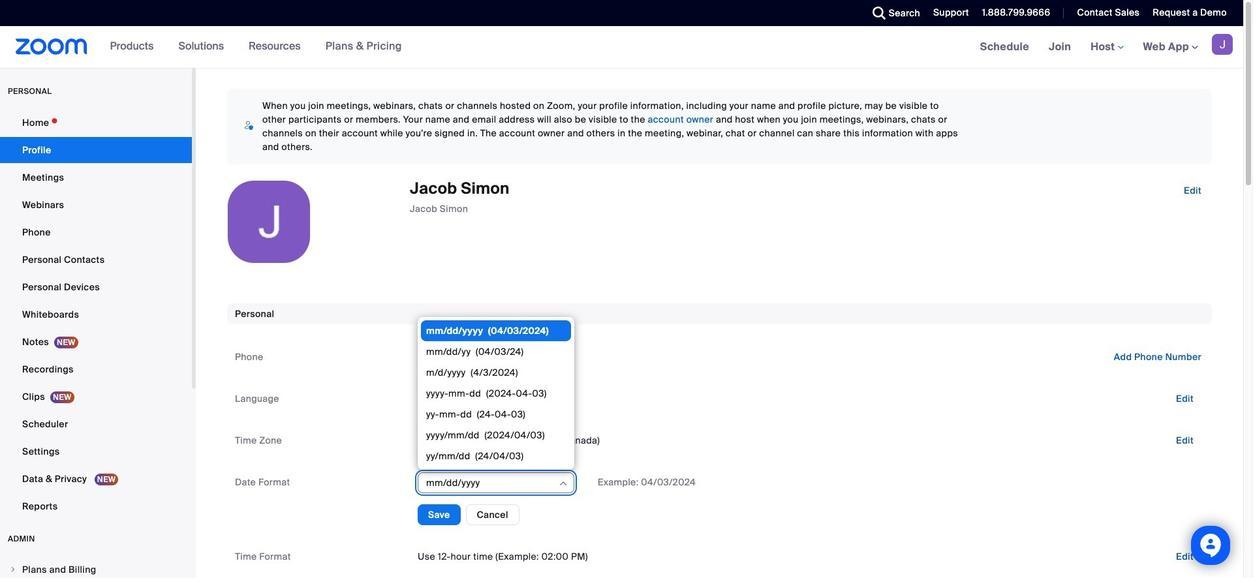 Task type: vqa. For each thing, say whether or not it's contained in the screenshot.
Profile picture
yes



Task type: describe. For each thing, give the bounding box(es) containing it.
edit user photo image
[[259, 216, 279, 228]]

hide options image
[[558, 479, 569, 489]]

profile picture image
[[1213, 34, 1233, 55]]

personal menu menu
[[0, 110, 192, 521]]



Task type: locate. For each thing, give the bounding box(es) containing it.
right image
[[9, 566, 17, 574]]

product information navigation
[[100, 26, 412, 68]]

list box
[[421, 321, 571, 579]]

user photo image
[[228, 181, 310, 263]]

meetings navigation
[[971, 26, 1244, 69]]

menu item
[[0, 558, 192, 579]]

zoom logo image
[[16, 39, 87, 55]]

banner
[[0, 26, 1244, 69]]



